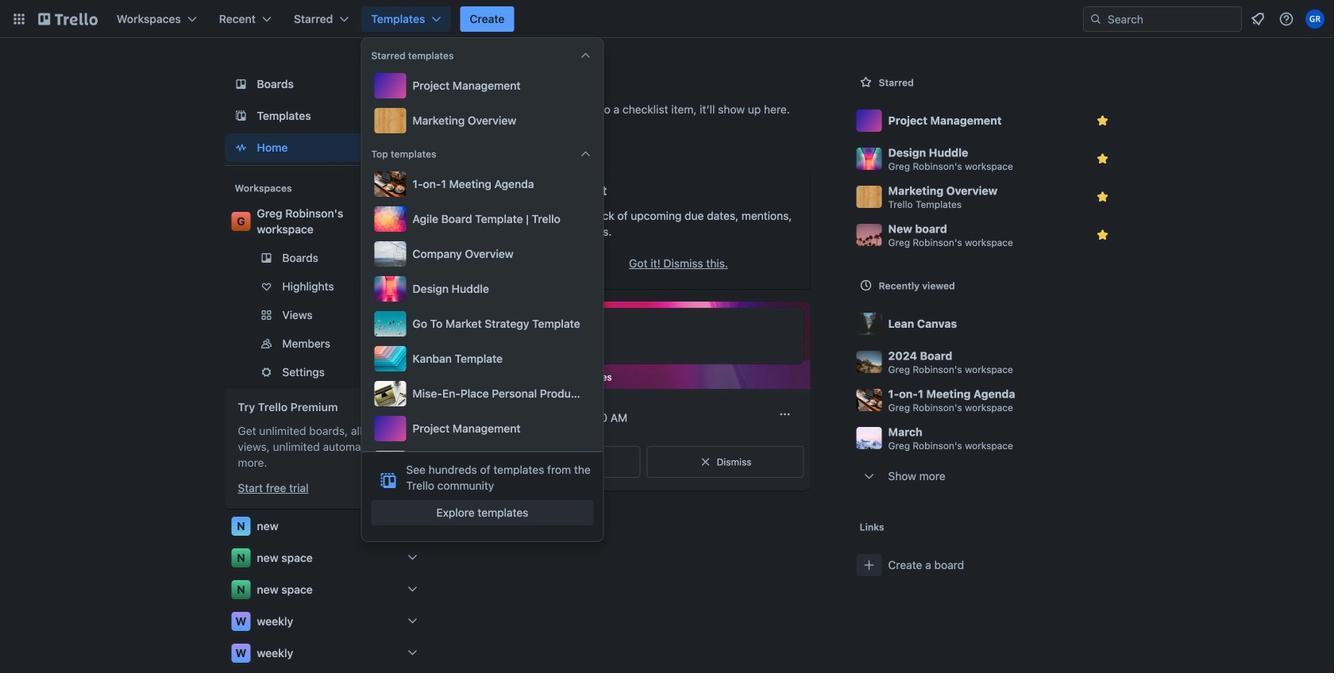 Task type: vqa. For each thing, say whether or not it's contained in the screenshot.
CLICK TO UNSTAR PROJECT MANAGEMENT. IT WILL BE REMOVED FROM YOUR STARRED LIST. ICON
yes



Task type: locate. For each thing, give the bounding box(es) containing it.
Search field
[[1103, 8, 1242, 30]]

1 collapse image from the top
[[580, 49, 592, 62]]

0 vertical spatial collapse image
[[580, 49, 592, 62]]

click to unstar design huddle. it will be removed from your starred list. image
[[1095, 151, 1111, 167]]

2 menu from the top
[[371, 168, 594, 547]]

2 collapse image from the top
[[580, 148, 592, 161]]

1 vertical spatial menu
[[371, 168, 594, 547]]

click to unstar project management. it will be removed from your starred list. image
[[1095, 113, 1111, 129]]

primary element
[[0, 0, 1335, 38]]

0 notifications image
[[1249, 10, 1268, 29]]

template board image
[[232, 106, 251, 126]]

back to home image
[[38, 6, 98, 32]]

1 vertical spatial collapse image
[[580, 148, 592, 161]]

0 vertical spatial menu
[[371, 70, 594, 137]]

home image
[[232, 138, 251, 157]]

collapse image
[[580, 49, 592, 62], [580, 148, 592, 161]]

click to unstar new board. it will be removed from your starred list. image
[[1095, 227, 1111, 243]]

open information menu image
[[1279, 11, 1295, 27]]

collapse image for 1st menu from the top
[[580, 49, 592, 62]]

menu
[[371, 70, 594, 137], [371, 168, 594, 547]]



Task type: describe. For each thing, give the bounding box(es) containing it.
click to unstar marketing overview. it will be removed from your starred list. image
[[1095, 189, 1111, 205]]

greg robinson (gregrobinson96) image
[[1306, 10, 1325, 29]]

collapse image for 2nd menu
[[580, 148, 592, 161]]

board image
[[232, 75, 251, 94]]

search image
[[1090, 13, 1103, 25]]

add image
[[403, 335, 422, 354]]

1 menu from the top
[[371, 70, 594, 137]]



